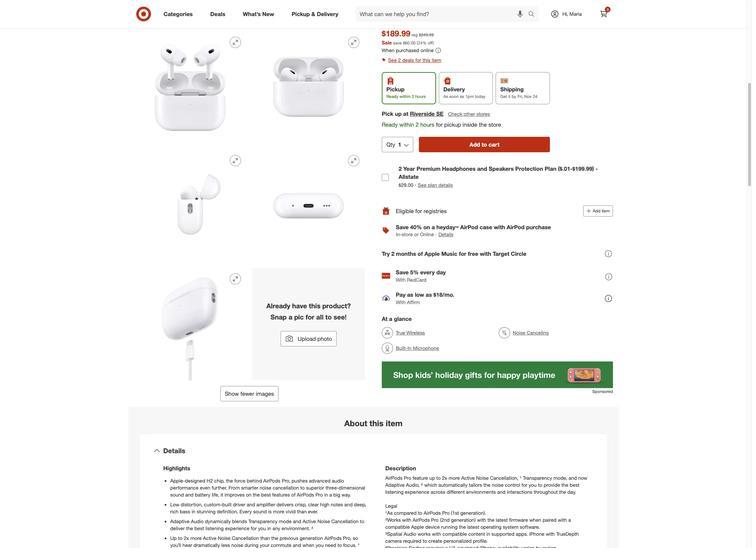 Task type: vqa. For each thing, say whether or not it's contained in the screenshot.
Try 2 months of Apple Music for free with Target Circle
yes



Task type: describe. For each thing, give the bounding box(es) containing it.
¹as
[[385, 511, 393, 516]]

on inside save 40% on a heyday™ airpod case with airpod purchase in-store or online ∙ details
[[424, 224, 430, 231]]

by
[[512, 94, 516, 99]]

0 vertical spatial this
[[423, 57, 431, 63]]

device
[[425, 525, 440, 530]]

search
[[525, 11, 542, 18]]

about
[[344, 419, 367, 429]]

details inside details dropdown button
[[163, 447, 185, 455]]

¹ inside up to 2x more active noise cancellation than the previous generation airpods pro, so you'll hear dramatically less noise during your commute and when you need to focus. ¹
[[358, 543, 360, 549]]

airpods pro (2nd generation) with magsafe case (usb‑c), 5 of 8 image
[[134, 150, 247, 263]]

for right deals
[[416, 57, 421, 63]]

a inside apple-designed h2 chip, the force behind airpods pro, pushes advanced audio performance even further. from smarter noise cancellation to superior three-dimensional sound and battery life, it improves on the best features of airpods pro in a big way.
[[330, 492, 332, 498]]

check other stores button
[[448, 110, 491, 118]]

feature
[[413, 475, 428, 481]]

driver
[[233, 502, 245, 508]]

chip,
[[214, 478, 225, 484]]

with inside save 5% every day with redcard
[[396, 277, 406, 283]]

1 horizontal spatial this
[[370, 419, 384, 429]]

in-
[[396, 232, 402, 238]]

the inside up to 2x more active noise cancellation than the previous generation airpods pro, so you'll hear dramatically less noise during your commute and when you need to focus. ¹
[[271, 536, 278, 542]]

listening inside airpods pro feature up to 2x more active noise cancellation, ¹ transparency mode, and now adaptive audio, ² which automatically tailors the noise control for you to provide the best listening experience across different environments and interactions throughout the day.
[[385, 489, 404, 495]]

camera
[[385, 539, 402, 544]]

1 horizontal spatial store
[[489, 121, 501, 128]]

for inside airpods pro feature up to 2x more active noise cancellation, ¹ transparency mode, and now adaptive audio, ² which automatically tailors the noise control for you to provide the best listening experience across different environments and interactions throughout the day.
[[522, 482, 528, 488]]

and inside "2 year premium headphones and speakers protection plan ($.01-$199.99) - allstate $29.00 · see plan details"
[[477, 165, 487, 173]]

and inside adaptive audio dynamically blends transparency mode and active noise cancellation to deliver the best listening experience for you in any environment. ²
[[293, 519, 301, 525]]

deals
[[402, 57, 414, 63]]

2x inside up to 2x more active noise cancellation than the previous generation airpods pro, so you'll hear dramatically less noise during your commute and when you need to focus. ¹
[[184, 536, 189, 542]]

less
[[221, 543, 230, 549]]

more inside airpods pro feature up to 2x more active noise cancellation, ¹ transparency mode, and now adaptive audio, ² which automatically tailors the noise control for you to provide the best listening experience across different environments and interactions throughout the day.
[[449, 475, 460, 481]]

apple-designed h2 chip, the force behind airpods pro, pushes advanced audio performance even further. from smarter noise cancellation to superior three-dimensional sound and battery life, it improves on the best features of airpods pro in a big way.
[[170, 478, 365, 498]]

adaptive inside adaptive audio dynamically blends transparency mode and active noise cancellation to deliver the best listening experience for you in any environment. ²
[[170, 519, 190, 525]]

airpods pro (2nd generation) with magsafe case (usb‑c), 3 of 8 image
[[134, 31, 247, 144]]

airpods inside airpods pro feature up to 2x more active noise cancellation, ¹ transparency mode, and now adaptive audio, ² which automatically tailors the noise control for you to provide the best listening experience across different environments and interactions throughout the day.
[[385, 475, 403, 481]]

for right eligible
[[416, 208, 422, 215]]

vivid
[[286, 509, 296, 515]]

it inside apple-designed h2 chip, the force behind airpods pro, pushes advanced audio performance even further. from smarter noise cancellation to superior three-dimensional sound and battery life, it improves on the best features of airpods pro in a big way.
[[221, 492, 223, 498]]

ready within 2 hours for pickup inside the store
[[382, 121, 501, 128]]

40%
[[410, 224, 422, 231]]

hear
[[183, 543, 192, 549]]

wireless
[[407, 330, 425, 336]]

1 vertical spatial ready
[[382, 121, 398, 128]]

and down control
[[497, 489, 506, 495]]

pay
[[396, 291, 406, 298]]

∙
[[436, 232, 437, 238]]

check
[[448, 111, 462, 117]]

new
[[262, 10, 274, 17]]

active inside up to 2x more active noise cancellation than the previous generation airpods pro, so you'll hear dramatically less noise during your commute and when you need to focus. ¹
[[203, 536, 217, 542]]

-
[[596, 165, 598, 173]]

for inside already have this product? snap a pic for all to see!
[[306, 313, 315, 321]]

about this item
[[344, 419, 403, 429]]

than inside up to 2x more active noise cancellation than the previous generation airpods pro, so you'll hear dramatically less noise during your commute and when you need to focus. ¹
[[260, 536, 270, 542]]

all
[[316, 313, 324, 321]]

² inside airpods pro feature up to 2x more active noise cancellation, ¹ transparency mode, and now adaptive audio, ² which automatically tailors the noise control for you to provide the best listening experience across different environments and interactions throughout the day.
[[421, 482, 423, 488]]

eligible
[[396, 208, 414, 215]]

2 down pick up at riverside se
[[416, 121, 419, 128]]

off
[[428, 40, 433, 45]]

a right at
[[389, 316, 392, 323]]

environments
[[466, 489, 496, 495]]

qty 1
[[387, 141, 401, 148]]

with down compared
[[402, 518, 411, 523]]

delivery as soon as 1pm today
[[444, 86, 486, 99]]

with left magsafe
[[495, 8, 511, 17]]

experience inside adaptive audio dynamically blends transparency mode and active noise cancellation to deliver the best listening experience for you in any environment. ²
[[225, 526, 250, 532]]

what's
[[243, 10, 261, 17]]

and inside up to 2x more active noise cancellation than the previous generation airpods pro, so you'll hear dramatically less noise during your commute and when you need to focus. ¹
[[293, 543, 301, 549]]

airpods pro feature up to 2x more active noise cancellation, ¹ transparency mode, and now adaptive audio, ² which automatically tailors the noise control for you to provide the best listening experience across different environments and interactions throughout the day.
[[385, 475, 588, 495]]

apple inside deals element
[[425, 251, 440, 258]]

to up the throughout
[[538, 482, 543, 488]]

in inside low distortion, custom-built driver and amplifier delivers crisp, clear high notes and deep, rich bass in stunning definition. every sound is more vivid than ever.
[[192, 509, 195, 515]]

glance
[[394, 316, 412, 323]]

categories
[[164, 10, 193, 17]]

truedepth
[[557, 532, 579, 537]]

show fewer images
[[225, 391, 274, 398]]

details inside save 40% on a heyday™ airpod case with airpod purchase in-store or online ∙ details
[[439, 232, 454, 238]]

pickup for &
[[292, 10, 310, 17]]

$249.99
[[419, 32, 434, 37]]

fewer
[[241, 391, 254, 398]]

every
[[240, 509, 252, 515]]

noise inside apple-designed h2 chip, the force behind airpods pro, pushes advanced audio performance even further. from smarter noise cancellation to superior three-dimensional sound and battery life, it improves on the best features of airpods pro in a big way.
[[260, 485, 271, 491]]

ready inside pickup ready within 2 hours
[[387, 94, 399, 99]]

transparency inside airpods pro feature up to 2x more active noise cancellation, ¹ transparency mode, and now adaptive audio, ² which automatically tailors the noise control for you to provide the best listening experience across different environments and interactions throughout the day.
[[523, 475, 552, 481]]

when purchased online
[[382, 47, 434, 53]]

target
[[493, 251, 510, 258]]

pro up '92'
[[414, 8, 428, 17]]

with inside pay as low as $18/mo. with affirm
[[396, 300, 406, 305]]

¹ inside airpods pro feature up to 2x more active noise cancellation, ¹ transparency mode, and now adaptive audio, ² which automatically tailors the noise control for you to provide the best listening experience across different environments and interactions throughout the day.
[[520, 475, 522, 481]]

the down stores
[[479, 121, 487, 128]]

you inside airpods pro feature up to 2x more active noise cancellation, ¹ transparency mode, and now adaptive audio, ² which automatically tailors the noise control for you to provide the best listening experience across different environments and interactions throughout the day.
[[529, 482, 537, 488]]

2 inside "2 year premium headphones and speakers protection plan ($.01-$199.99) - allstate $29.00 · see plan details"
[[399, 165, 402, 173]]

see!
[[334, 313, 347, 321]]

low distortion, custom-built driver and amplifier delivers crisp, clear high notes and deep, rich bass in stunning definition. every sound is more vivid than ever.
[[170, 502, 366, 515]]

deals
[[210, 10, 225, 17]]

cancellation inside adaptive audio dynamically blends transparency mode and active noise cancellation to deliver the best listening experience for you in any environment. ²
[[332, 519, 359, 525]]

audio inside legal ¹as compared to airpods pro (1st generation). ²works with airpods pro (2nd generation) with the latest firmware when paired with a compatible apple device running the latest operating system software. ³spatial audio works with compatible content in supported apps. iphone with truedepth camera required to create personalized profile.
[[404, 532, 416, 537]]

with right paired
[[558, 518, 567, 523]]

the up environments
[[484, 482, 491, 488]]

save 5% every day with redcard
[[396, 269, 446, 283]]

pro left (1st
[[442, 511, 450, 516]]

pro up device
[[431, 518, 439, 523]]

required
[[403, 539, 422, 544]]

for inside deals element
[[459, 251, 467, 258]]

%
[[423, 40, 427, 45]]

even
[[200, 485, 210, 491]]

and left the "now"
[[569, 475, 577, 481]]

0 horizontal spatial delivery
[[317, 10, 339, 17]]

to up which
[[437, 475, 441, 481]]

to right compared
[[418, 511, 422, 516]]

when
[[382, 47, 395, 53]]

than inside low distortion, custom-built driver and amplifier delivers crisp, clear high notes and deep, rich bass in stunning definition. every sound is more vivid than ever.
[[297, 509, 307, 515]]

to inside apple-designed h2 chip, the force behind airpods pro, pushes advanced audio performance even further. from smarter noise cancellation to superior three-dimensional sound and battery life, it improves on the best features of airpods pro in a big way.
[[301, 485, 305, 491]]

up
[[170, 536, 177, 542]]

the up "operating" at the right
[[488, 518, 495, 523]]

delivers
[[277, 502, 294, 508]]

)
[[433, 40, 434, 45]]

see 2 deals for this item link
[[382, 55, 613, 65]]

pic
[[294, 313, 304, 321]]

save
[[393, 40, 402, 45]]

free
[[468, 251, 479, 258]]

cancellation inside up to 2x more active noise cancellation than the previous generation airpods pro, so you'll hear dramatically less noise during your commute and when you need to focus. ¹
[[232, 536, 259, 542]]

apple inside legal ¹as compared to airpods pro (1st generation). ²works with airpods pro (2nd generation) with the latest firmware when paired with a compatible apple device running the latest operating system software. ³spatial audio works with compatible content in supported apps. iphone with truedepth camera required to create personalized profile.
[[411, 525, 424, 530]]

² inside adaptive audio dynamically blends transparency mode and active noise cancellation to deliver the best listening experience for you in any environment. ²
[[312, 526, 313, 532]]

2 inside deals element
[[392, 251, 395, 258]]

with right iphone
[[546, 532, 555, 537]]

3 link
[[596, 6, 612, 22]]

paired
[[543, 518, 557, 523]]

to inside button
[[482, 141, 487, 148]]

with down "generation)."
[[477, 518, 486, 523]]

the up "from"
[[226, 478, 233, 484]]

1 horizontal spatial compatible
[[443, 532, 467, 537]]

2 inside pickup ready within 2 hours
[[412, 94, 414, 99]]

the left day.
[[559, 489, 566, 495]]

save for 40%
[[396, 224, 409, 231]]

audio inside adaptive audio dynamically blends transparency mode and active noise cancellation to deliver the best listening experience for you in any environment. ²
[[191, 519, 204, 525]]

battery
[[195, 492, 211, 498]]

legal
[[385, 504, 397, 509]]

different
[[447, 489, 465, 495]]

generation) inside legal ¹as compared to airpods pro (1st generation). ²works with airpods pro (2nd generation) with the latest firmware when paired with a compatible apple device running the latest operating system software. ³spatial audio works with compatible content in supported apps. iphone with truedepth camera required to create personalized profile.
[[451, 518, 476, 523]]

see inside see 2 deals for this item link
[[388, 57, 397, 63]]

the down mode,
[[562, 482, 569, 488]]

pro, inside up to 2x more active noise cancellation than the previous generation airpods pro, so you'll hear dramatically less noise during your commute and when you need to focus. ¹
[[343, 536, 352, 542]]

dimensional
[[339, 485, 365, 491]]

best inside adaptive audio dynamically blends transparency mode and active noise cancellation to deliver the best listening experience for you in any environment. ²
[[195, 526, 204, 532]]

built-in microphone
[[396, 346, 439, 352]]

to right need
[[338, 543, 342, 549]]

hi,
[[563, 11, 568, 17]]

product?
[[322, 302, 351, 310]]

need
[[325, 543, 336, 549]]

delivery inside the delivery as soon as 1pm today
[[444, 86, 465, 93]]

(1st
[[451, 511, 459, 516]]

in inside apple-designed h2 chip, the force behind airpods pro, pushes advanced audio performance even further. from smarter noise cancellation to superior three-dimensional sound and battery life, it improves on the best features of airpods pro in a big way.
[[324, 492, 328, 498]]

of inside apple-designed h2 chip, the force behind airpods pro, pushes advanced audio performance even further. from smarter noise cancellation to superior three-dimensional sound and battery life, it improves on the best features of airpods pro in a big way.
[[291, 492, 296, 498]]

to inside adaptive audio dynamically blends transparency mode and active noise cancellation to deliver the best listening experience for you in any environment. ²
[[360, 519, 364, 525]]

pay as low as $18/mo. with affirm
[[396, 291, 455, 305]]

deals element
[[382, 220, 613, 265]]

0 vertical spatial (2nd
[[430, 8, 446, 17]]

this inside already have this product? snap a pic for all to see!
[[309, 302, 321, 310]]

control
[[505, 482, 520, 488]]

maria
[[570, 11, 582, 17]]

0 vertical spatial generation)
[[449, 8, 492, 17]]

and inside apple-designed h2 chip, the force behind airpods pro, pushes advanced audio performance even further. from smarter noise cancellation to superior three-dimensional sound and battery life, it improves on the best features of airpods pro in a big way.
[[185, 492, 194, 498]]

you inside up to 2x more active noise cancellation than the previous generation airpods pro, so you'll hear dramatically less noise during your commute and when you need to focus. ¹
[[316, 543, 324, 549]]

What can we help you find? suggestions appear below search field
[[356, 6, 530, 22]]

60.00
[[405, 40, 416, 45]]

with right free
[[480, 251, 491, 258]]

in
[[408, 346, 412, 352]]

as for low
[[426, 291, 432, 298]]

case
[[549, 8, 569, 17]]

details button
[[145, 440, 602, 462]]

0 horizontal spatial as
[[407, 291, 414, 298]]

works
[[418, 532, 431, 537]]

pro inside airpods pro feature up to 2x more active noise cancellation, ¹ transparency mode, and now adaptive audio, ² which automatically tailors the noise control for you to provide the best listening experience across different environments and interactions throughout the day.
[[404, 475, 411, 481]]

categories link
[[158, 6, 202, 22]]

pick
[[382, 110, 394, 117]]

add to cart
[[470, 141, 500, 148]]

interactions
[[507, 489, 533, 495]]

add for add to cart
[[470, 141, 480, 148]]

airpods pro (2nd generation) with magsafe case (usb‑c), 7 of 8 image
[[134, 268, 247, 381]]

microphone
[[413, 346, 439, 352]]

and down way.
[[345, 502, 353, 508]]



Task type: locate. For each thing, give the bounding box(es) containing it.
as
[[444, 94, 448, 99]]

when inside up to 2x more active noise cancellation than the previous generation airpods pro, so you'll hear dramatically less noise during your commute and when you need to focus. ¹
[[303, 543, 315, 549]]

best down stunning
[[195, 526, 204, 532]]

1 vertical spatial when
[[303, 543, 315, 549]]

to left cart
[[482, 141, 487, 148]]

at
[[403, 110, 409, 117]]

details
[[439, 232, 454, 238], [163, 447, 185, 455]]

sound up low on the left
[[170, 492, 184, 498]]

up inside airpods pro feature up to 2x more active noise cancellation, ¹ transparency mode, and now adaptive audio, ² which automatically tailors the noise control for you to provide the best listening experience across different environments and interactions throughout the day.
[[430, 475, 435, 481]]

image gallery element
[[134, 0, 365, 402]]

1 horizontal spatial as
[[426, 291, 432, 298]]

1 horizontal spatial pro,
[[343, 536, 352, 542]]

when inside legal ¹as compared to airpods pro (1st generation). ²works with airpods pro (2nd generation) with the latest firmware when paired with a compatible apple device running the latest operating system software. ³spatial audio works with compatible content in supported apps. iphone with truedepth camera required to create personalized profile.
[[530, 518, 542, 523]]

None checkbox
[[382, 174, 389, 181]]

$
[[403, 40, 405, 45]]

this right about
[[370, 419, 384, 429]]

you up up to 2x more active noise cancellation than the previous generation airpods pro, so you'll hear dramatically less noise during your commute and when you need to focus. ¹
[[258, 526, 266, 532]]

active up tailors
[[461, 475, 475, 481]]

transparency up provide
[[523, 475, 552, 481]]

other
[[464, 111, 475, 117]]

personalized
[[444, 539, 472, 544]]

across
[[431, 489, 445, 495]]

try
[[382, 251, 390, 258]]

² down feature
[[421, 482, 423, 488]]

within
[[400, 94, 411, 99], [400, 121, 414, 128]]

adaptive up deliver
[[170, 519, 190, 525]]

every
[[420, 269, 435, 276]]

operating
[[481, 525, 502, 530]]

0 horizontal spatial active
[[203, 536, 217, 542]]

compatible up the personalized on the right
[[443, 532, 467, 537]]

case
[[480, 224, 493, 231]]

speakers
[[489, 165, 514, 173]]

pickup inside pickup ready within 2 hours
[[387, 86, 405, 93]]

²
[[421, 482, 423, 488], [312, 526, 313, 532]]

of right months
[[418, 251, 423, 258]]

airpods pro (2nd generation) with magsafe case (usb‑c), 4 of 8 image
[[252, 31, 365, 144]]

a inside already have this product? snap a pic for all to see!
[[289, 313, 292, 321]]

0 vertical spatial audio
[[191, 519, 204, 525]]

0 vertical spatial latest
[[496, 518, 508, 523]]

se
[[436, 110, 444, 117]]

1 horizontal spatial than
[[297, 509, 307, 515]]

2 within from the top
[[400, 121, 414, 128]]

0 vertical spatial when
[[530, 518, 542, 523]]

and down previous on the left of page
[[293, 543, 301, 549]]

more inside up to 2x more active noise cancellation than the previous generation airpods pro, so you'll hear dramatically less noise during your commute and when you need to focus. ¹
[[190, 536, 202, 542]]

0 vertical spatial up
[[395, 110, 402, 117]]

24 right nov
[[533, 94, 538, 99]]

$199.99)
[[573, 165, 594, 173]]

2 save from the top
[[396, 269, 409, 276]]

transparency inside adaptive audio dynamically blends transparency mode and active noise cancellation to deliver the best listening experience for you in any environment. ²
[[248, 519, 278, 525]]

1 vertical spatial compatible
[[443, 532, 467, 537]]

0 vertical spatial within
[[400, 94, 411, 99]]

0 horizontal spatial up
[[395, 110, 402, 117]]

noise inside adaptive audio dynamically blends transparency mode and active noise cancellation to deliver the best listening experience for you in any environment. ²
[[318, 519, 330, 525]]

0 vertical spatial active
[[461, 475, 475, 481]]

magsafe
[[513, 8, 547, 17]]

as up affirm
[[407, 291, 414, 298]]

a up the truedepth
[[569, 518, 571, 523]]

0 vertical spatial more
[[449, 475, 460, 481]]

add for add item
[[593, 208, 601, 214]]

save inside save 40% on a heyday™ airpod case with airpod purchase in-store or online ∙ details
[[396, 224, 409, 231]]

1 within from the top
[[400, 94, 411, 99]]

it inside shipping get it by fri, nov 24
[[509, 94, 511, 99]]

when down generation in the left bottom of the page
[[303, 543, 315, 549]]

in
[[324, 492, 328, 498], [192, 509, 195, 515], [267, 526, 271, 532], [487, 532, 490, 537]]

2 horizontal spatial active
[[461, 475, 475, 481]]

save for 5%
[[396, 269, 409, 276]]

2 horizontal spatial noise
[[492, 482, 504, 488]]

0 horizontal spatial more
[[190, 536, 202, 542]]

0 horizontal spatial cancellation
[[232, 536, 259, 542]]

1 vertical spatial on
[[246, 492, 252, 498]]

noise down ever.
[[318, 519, 330, 525]]

cancellation down notes
[[332, 519, 359, 525]]

airpod left case
[[460, 224, 478, 231]]

a up the online
[[432, 224, 435, 231]]

0 vertical spatial best
[[570, 482, 580, 488]]

0 horizontal spatial it
[[221, 492, 223, 498]]

store down stores
[[489, 121, 501, 128]]

0 vertical spatial save
[[396, 224, 409, 231]]

hours up riverside
[[415, 94, 426, 99]]

with
[[495, 8, 511, 17], [494, 224, 505, 231], [480, 251, 491, 258], [402, 518, 411, 523], [477, 518, 486, 523], [558, 518, 567, 523], [432, 532, 441, 537], [546, 532, 555, 537]]

pro
[[414, 8, 428, 17], [404, 475, 411, 481], [316, 492, 323, 498], [442, 511, 450, 516], [431, 518, 439, 523]]

store inside save 40% on a heyday™ airpod case with airpod purchase in-store or online ∙ details
[[402, 232, 413, 238]]

2x inside airpods pro feature up to 2x more active noise cancellation, ¹ transparency mode, and now adaptive audio, ² which automatically tailors the noise control for you to provide the best listening experience across different environments and interactions throughout the day.
[[442, 475, 447, 481]]

nov
[[524, 94, 532, 99]]

(2nd inside legal ¹as compared to airpods pro (1st generation). ²works with airpods pro (2nd generation) with the latest firmware when paired with a compatible apple device running the latest operating system software. ³spatial audio works with compatible content in supported apps. iphone with truedepth camera required to create personalized profile.
[[440, 518, 450, 523]]

1 with from the top
[[396, 277, 406, 283]]

1 horizontal spatial audio
[[404, 532, 416, 537]]

see right ·
[[418, 182, 427, 188]]

0 vertical spatial of
[[418, 251, 423, 258]]

0 horizontal spatial listening
[[206, 526, 224, 532]]

1 horizontal spatial noise
[[260, 485, 271, 491]]

1 vertical spatial audio
[[404, 532, 416, 537]]

2x up automatically
[[442, 475, 447, 481]]

up left 'at'
[[395, 110, 402, 117]]

further.
[[212, 485, 227, 491]]

adaptive down description
[[385, 482, 405, 488]]

months
[[396, 251, 416, 258]]

way.
[[342, 492, 351, 498]]

more up hear
[[190, 536, 202, 542]]

1 horizontal spatial listening
[[385, 489, 404, 495]]

0 horizontal spatial transparency
[[248, 519, 278, 525]]

of inside deals element
[[418, 251, 423, 258]]

1 horizontal spatial cancellation
[[332, 519, 359, 525]]

sound inside low distortion, custom-built driver and amplifier delivers crisp, clear high notes and deep, rich bass in stunning definition. every sound is more vivid than ever.
[[253, 509, 267, 515]]

noise down cancellation,
[[492, 482, 504, 488]]

best up day.
[[570, 482, 580, 488]]

item inside see 2 deals for this item link
[[432, 57, 441, 63]]

1 horizontal spatial delivery
[[444, 86, 465, 93]]

0 vertical spatial cancellation
[[332, 519, 359, 525]]

0 horizontal spatial pro,
[[282, 478, 290, 484]]

24 right 60.00
[[418, 40, 423, 45]]

commute
[[271, 543, 292, 549]]

experience inside airpods pro feature up to 2x more active noise cancellation, ¹ transparency mode, and now adaptive audio, ² which automatically tailors the noise control for you to provide the best listening experience across different environments and interactions throughout the day.
[[405, 489, 430, 495]]

1 horizontal spatial airpod
[[507, 224, 525, 231]]

0 horizontal spatial details
[[163, 447, 185, 455]]

0 vertical spatial compatible
[[385, 525, 410, 530]]

1 vertical spatial ¹
[[358, 543, 360, 549]]

92
[[415, 19, 420, 25]]

pickup & delivery link
[[286, 6, 347, 22]]

1 vertical spatial sound
[[253, 509, 267, 515]]

blends
[[232, 519, 247, 525]]

notes
[[331, 502, 343, 508]]

store left or
[[402, 232, 413, 238]]

with down pay
[[396, 300, 406, 305]]

you down generation in the left bottom of the page
[[316, 543, 324, 549]]

riverside
[[410, 110, 435, 117]]

0 vertical spatial with
[[396, 277, 406, 283]]

adaptive inside airpods pro feature up to 2x more active noise cancellation, ¹ transparency mode, and now adaptive audio, ² which automatically tailors the noise control for you to provide the best listening experience across different environments and interactions throughout the day.
[[385, 482, 405, 488]]

² up generation in the left bottom of the page
[[312, 526, 313, 532]]

(2nd up $249.99
[[430, 8, 446, 17]]

pro, up cancellation
[[282, 478, 290, 484]]

1 horizontal spatial 2x
[[442, 475, 447, 481]]

0 vertical spatial delivery
[[317, 10, 339, 17]]

best inside airpods pro feature up to 2x more active noise cancellation, ¹ transparency mode, and now adaptive audio, ² which automatically tailors the noise control for you to provide the best listening experience across different environments and interactions throughout the day.
[[570, 482, 580, 488]]

as inside the delivery as soon as 1pm today
[[460, 94, 464, 99]]

details down heyday™
[[439, 232, 454, 238]]

smarter
[[241, 485, 258, 491]]

in down distortion,
[[192, 509, 195, 515]]

more right is
[[273, 509, 284, 515]]

2 vertical spatial best
[[195, 526, 204, 532]]

designed
[[185, 478, 205, 484]]

apps.
[[516, 532, 528, 537]]

pickup left &
[[292, 10, 310, 17]]

0 vertical spatial add
[[470, 141, 480, 148]]

(
[[417, 40, 418, 45]]

your
[[260, 543, 269, 549]]

mode,
[[554, 475, 567, 481]]

1 vertical spatial more
[[273, 509, 284, 515]]

you'll
[[170, 543, 181, 549]]

listening inside adaptive audio dynamically blends transparency mode and active noise cancellation to deliver the best listening experience for you in any environment. ²
[[206, 526, 224, 532]]

1 vertical spatial within
[[400, 121, 414, 128]]

noise inside up to 2x more active noise cancellation than the previous generation airpods pro, so you'll hear dramatically less noise during your commute and when you need to focus. ¹
[[231, 543, 243, 549]]

noise up less
[[218, 536, 231, 542]]

for up during
[[251, 526, 257, 532]]

2 vertical spatial you
[[316, 543, 324, 549]]

1 vertical spatial pickup
[[387, 86, 405, 93]]

save left "5%"
[[396, 269, 409, 276]]

0 vertical spatial 2x
[[442, 475, 447, 481]]

with up create
[[432, 532, 441, 537]]

than down crisp,
[[297, 509, 307, 515]]

in down "operating" at the right
[[487, 532, 490, 537]]

active for tailors
[[461, 475, 475, 481]]

allstate
[[399, 174, 419, 181]]

as for soon
[[460, 94, 464, 99]]

best
[[570, 482, 580, 488], [261, 492, 271, 498], [195, 526, 204, 532]]

on
[[424, 224, 430, 231], [246, 492, 252, 498]]

2 left deals
[[398, 57, 401, 63]]

you inside adaptive audio dynamically blends transparency mode and active noise cancellation to deliver the best listening experience for you in any environment. ²
[[258, 526, 266, 532]]

1 vertical spatial of
[[291, 492, 296, 498]]

noise inside airpods pro feature up to 2x more active noise cancellation, ¹ transparency mode, and now adaptive audio, ² which automatically tailors the noise control for you to provide the best listening experience across different environments and interactions throughout the day.
[[492, 482, 504, 488]]

1 vertical spatial 2x
[[184, 536, 189, 542]]

1
[[398, 141, 401, 148]]

to down works
[[423, 539, 427, 544]]

see 2 deals for this item
[[388, 57, 441, 63]]

show fewer images button
[[220, 387, 279, 402]]

now
[[578, 475, 588, 481]]

and up every
[[247, 502, 255, 508]]

eligible for registries
[[396, 208, 447, 215]]

in inside adaptive audio dynamically blends transparency mode and active noise cancellation to deliver the best listening experience for you in any environment. ²
[[267, 526, 271, 532]]

pro, up focus.
[[343, 536, 352, 542]]

to right all
[[326, 313, 332, 321]]

¹ up control
[[520, 475, 522, 481]]

3
[[607, 7, 609, 12]]

high
[[320, 502, 330, 508]]

see down when
[[388, 57, 397, 63]]

0 horizontal spatial sound
[[170, 492, 184, 498]]

features
[[272, 492, 290, 498]]

year
[[403, 165, 415, 173]]

within up 'at'
[[400, 94, 411, 99]]

1 vertical spatial delivery
[[444, 86, 465, 93]]

0 horizontal spatial compatible
[[385, 525, 410, 530]]

active for environment.
[[303, 519, 316, 525]]

show
[[225, 391, 239, 398]]

1 vertical spatial latest
[[467, 525, 479, 530]]

plan
[[428, 182, 437, 188]]

save up in-
[[396, 224, 409, 231]]

1 airpod from the left
[[460, 224, 478, 231]]

when up software. in the right bottom of the page
[[530, 518, 542, 523]]

see
[[388, 57, 397, 63], [418, 182, 427, 188]]

1 vertical spatial cancellation
[[232, 536, 259, 542]]

1 horizontal spatial add
[[593, 208, 601, 214]]

0 horizontal spatial experience
[[225, 526, 250, 532]]

0 horizontal spatial than
[[260, 536, 270, 542]]

within inside pickup ready within 2 hours
[[400, 94, 411, 99]]

0 horizontal spatial adaptive
[[170, 519, 190, 525]]

in inside legal ¹as compared to airpods pro (1st generation). ²works with airpods pro (2nd generation) with the latest firmware when paired with a compatible apple device running the latest operating system software. ³spatial audio works with compatible content in supported apps. iphone with truedepth camera required to create personalized profile.
[[487, 532, 490, 537]]

more inside low distortion, custom-built driver and amplifier delivers crisp, clear high notes and deep, rich bass in stunning definition. every sound is more vivid than ever.
[[273, 509, 284, 515]]

24 inside $189.99 reg $249.99 sale save $ 60.00 ( 24 % off )
[[418, 40, 423, 45]]

1 horizontal spatial item
[[432, 57, 441, 63]]

inside
[[463, 121, 478, 128]]

as right low
[[426, 291, 432, 298]]

a inside legal ¹as compared to airpods pro (1st generation). ²works with airpods pro (2nd generation) with the latest firmware when paired with a compatible apple device running the latest operating system software. ³spatial audio works with compatible content in supported apps. iphone with truedepth camera required to create personalized profile.
[[569, 518, 571, 523]]

is
[[268, 509, 272, 515]]

1 save from the top
[[396, 224, 409, 231]]

0 horizontal spatial pickup
[[292, 10, 310, 17]]

on inside apple-designed h2 chip, the force behind airpods pro, pushes advanced audio performance even further. from smarter noise cancellation to superior three-dimensional sound and battery life, it improves on the best features of airpods pro in a big way.
[[246, 492, 252, 498]]

for
[[416, 57, 421, 63], [436, 121, 443, 128], [416, 208, 422, 215], [459, 251, 467, 258], [306, 313, 315, 321], [522, 482, 528, 488], [251, 526, 257, 532]]

and down performance on the bottom left
[[185, 492, 194, 498]]

transparency down is
[[248, 519, 278, 525]]

1 vertical spatial item
[[602, 208, 610, 214]]

0 horizontal spatial when
[[303, 543, 315, 549]]

generation
[[300, 536, 323, 542]]

sound inside apple-designed h2 chip, the force behind airpods pro, pushes advanced audio performance even further. from smarter noise cancellation to superior three-dimensional sound and battery life, it improves on the best features of airpods pro in a big way.
[[170, 492, 184, 498]]

the inside adaptive audio dynamically blends transparency mode and active noise cancellation to deliver the best listening experience for you in any environment. ²
[[186, 526, 193, 532]]

clear
[[308, 502, 319, 508]]

stunning
[[197, 509, 216, 515]]

2 horizontal spatial more
[[449, 475, 460, 481]]

noise inside button
[[513, 330, 526, 336]]

0 horizontal spatial latest
[[467, 525, 479, 530]]

2
[[398, 57, 401, 63], [412, 94, 414, 99], [416, 121, 419, 128], [399, 165, 402, 173], [392, 251, 395, 258]]

to down deep,
[[360, 519, 364, 525]]

crisp,
[[295, 502, 307, 508]]

($.01-
[[558, 165, 573, 173]]

noise down behind
[[260, 485, 271, 491]]

1 horizontal spatial experience
[[405, 489, 430, 495]]

ready down 'pick'
[[382, 121, 398, 128]]

latest up system at the bottom of the page
[[496, 518, 508, 523]]

add
[[470, 141, 480, 148], [593, 208, 601, 214]]

best inside apple-designed h2 chip, the force behind airpods pro, pushes advanced audio performance even further. from smarter noise cancellation to superior three-dimensional sound and battery life, it improves on the best features of airpods pro in a big way.
[[261, 492, 271, 498]]

noise inside airpods pro feature up to 2x more active noise cancellation, ¹ transparency mode, and now adaptive audio, ² which automatically tailors the noise control for you to provide the best listening experience across different environments and interactions throughout the day.
[[476, 475, 489, 481]]

search button
[[525, 6, 542, 23]]

this up all
[[309, 302, 321, 310]]

1 vertical spatial than
[[260, 536, 270, 542]]

listening up legal
[[385, 489, 404, 495]]

iphone
[[529, 532, 545, 537]]

the down the smarter
[[253, 492, 260, 498]]

with inside save 40% on a heyday™ airpod case with airpod purchase in-store or online ∙ details
[[494, 224, 505, 231]]

2 up pick up at riverside se
[[412, 94, 414, 99]]

airpods pro (2nd generation) with magsafe case (usb‑c), 6 of 8 image
[[252, 150, 365, 263]]

1 horizontal spatial up
[[430, 475, 435, 481]]

headphones
[[442, 165, 476, 173]]

life,
[[212, 492, 219, 498]]

1 vertical spatial up
[[430, 475, 435, 481]]

2 horizontal spatial you
[[529, 482, 537, 488]]

item
[[432, 57, 441, 63], [602, 208, 610, 214], [386, 419, 403, 429]]

delivery right &
[[317, 10, 339, 17]]

24 inside shipping get it by fri, nov 24
[[533, 94, 538, 99]]

(2nd up running
[[440, 518, 450, 523]]

1 horizontal spatial active
[[303, 519, 316, 525]]

fri,
[[518, 94, 523, 99]]

ever.
[[308, 509, 318, 515]]

1 vertical spatial this
[[309, 302, 321, 310]]

redcard
[[407, 277, 427, 283]]

1 horizontal spatial on
[[424, 224, 430, 231]]

¹ down so
[[358, 543, 360, 549]]

circle
[[511, 251, 527, 258]]

airpods inside up to 2x more active noise cancellation than the previous generation airpods pro, so you'll hear dramatically less noise during your commute and when you need to focus. ¹
[[325, 536, 342, 542]]

1 vertical spatial experience
[[225, 526, 250, 532]]

pro, inside apple-designed h2 chip, the force behind airpods pro, pushes advanced audio performance even further. from smarter noise cancellation to superior three-dimensional sound and battery life, it improves on the best features of airpods pro in a big way.
[[282, 478, 290, 484]]

0 horizontal spatial best
[[195, 526, 204, 532]]

2 left "year"
[[399, 165, 402, 173]]

in down three-
[[324, 492, 328, 498]]

2 horizontal spatial best
[[570, 482, 580, 488]]

delivery up soon
[[444, 86, 465, 93]]

2 horizontal spatial as
[[460, 94, 464, 99]]

0 horizontal spatial this
[[309, 302, 321, 310]]

cancellation,
[[490, 475, 519, 481]]

1 vertical spatial pro,
[[343, 536, 352, 542]]

the up "commute"
[[271, 536, 278, 542]]

the right deliver
[[186, 526, 193, 532]]

0 horizontal spatial airpod
[[460, 224, 478, 231]]

to right up
[[178, 536, 182, 542]]

on up the online
[[424, 224, 430, 231]]

²works
[[385, 518, 401, 523]]

1 vertical spatial you
[[258, 526, 266, 532]]

save inside save 5% every day with redcard
[[396, 269, 409, 276]]

pro inside apple-designed h2 chip, the force behind airpods pro, pushes advanced audio performance even further. from smarter noise cancellation to superior three-dimensional sound and battery life, it improves on the best features of airpods pro in a big way.
[[316, 492, 323, 498]]

noise inside up to 2x more active noise cancellation than the previous generation airpods pro, so you'll hear dramatically less noise during your commute and when you need to focus. ¹
[[218, 536, 231, 542]]

see inside "2 year premium headphones and speakers protection plan ($.01-$199.99) - allstate $29.00 · see plan details"
[[418, 182, 427, 188]]

hours inside pickup ready within 2 hours
[[415, 94, 426, 99]]

and up environment.
[[293, 519, 301, 525]]

0 horizontal spatial store
[[402, 232, 413, 238]]

0 vertical spatial adaptive
[[385, 482, 405, 488]]

already
[[267, 302, 290, 310]]

1 vertical spatial hours
[[420, 121, 435, 128]]

1 horizontal spatial transparency
[[523, 475, 552, 481]]

1 vertical spatial best
[[261, 492, 271, 498]]

item inside add item button
[[602, 208, 610, 214]]

0 vertical spatial apple
[[425, 251, 440, 258]]

2 with from the top
[[396, 300, 406, 305]]

for inside adaptive audio dynamically blends transparency mode and active noise cancellation to deliver the best listening experience for you in any environment. ²
[[251, 526, 257, 532]]

2 vertical spatial item
[[386, 419, 403, 429]]

pickup for ready
[[387, 86, 405, 93]]

advertisement region
[[382, 362, 613, 389]]

noise up tailors
[[476, 475, 489, 481]]

active inside airpods pro feature up to 2x more active noise cancellation, ¹ transparency mode, and now adaptive audio, ² which automatically tailors the noise control for you to provide the best listening experience across different environments and interactions throughout the day.
[[461, 475, 475, 481]]

0 horizontal spatial of
[[291, 492, 296, 498]]

2 right 'try'
[[392, 251, 395, 258]]

hours
[[415, 94, 426, 99], [420, 121, 435, 128]]

heyday™
[[437, 224, 459, 231]]

2 airpod from the left
[[507, 224, 525, 231]]

save 40% on a heyday™ airpod case with airpod purchase in-store or online ∙ details
[[396, 224, 551, 238]]

&
[[312, 10, 315, 17]]

a inside save 40% on a heyday™ airpod case with airpod purchase in-store or online ∙ details
[[432, 224, 435, 231]]

the right running
[[459, 525, 466, 530]]

with
[[396, 277, 406, 283], [396, 300, 406, 305]]

pro down superior
[[316, 492, 323, 498]]

0 vertical spatial ²
[[421, 482, 423, 488]]

1 vertical spatial ²
[[312, 526, 313, 532]]

0 vertical spatial 24
[[418, 40, 423, 45]]

1 horizontal spatial pickup
[[387, 86, 405, 93]]

to inside already have this product? snap a pic for all to see!
[[326, 313, 332, 321]]

adaptive
[[385, 482, 405, 488], [170, 519, 190, 525]]

and left speakers
[[477, 165, 487, 173]]

upload photo button
[[281, 332, 337, 347]]

up
[[395, 110, 402, 117], [430, 475, 435, 481]]

for left all
[[306, 313, 315, 321]]

apple left music
[[425, 251, 440, 258]]

description
[[385, 465, 416, 472]]

for down se
[[436, 121, 443, 128]]

within down 'at'
[[400, 121, 414, 128]]

cancellation
[[273, 485, 299, 491]]

online
[[420, 232, 434, 238]]

to down pushes
[[301, 485, 305, 491]]

active inside adaptive audio dynamically blends transparency mode and active noise cancellation to deliver the best listening experience for you in any environment. ²
[[303, 519, 316, 525]]

2 horizontal spatial this
[[423, 57, 431, 63]]

airpod left purchase
[[507, 224, 525, 231]]

0 vertical spatial ¹
[[520, 475, 522, 481]]

noise right less
[[231, 543, 243, 549]]

built
[[222, 502, 232, 508]]

1 horizontal spatial latest
[[496, 518, 508, 523]]

in left any
[[267, 526, 271, 532]]



